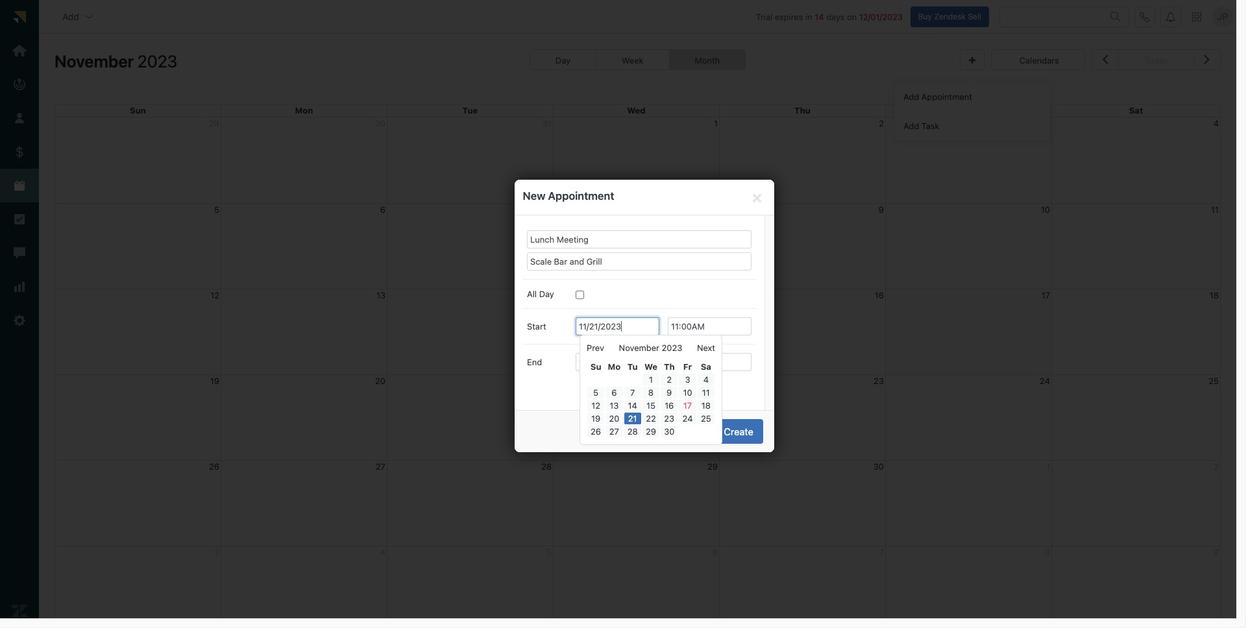 Task type: locate. For each thing, give the bounding box(es) containing it.
1 vertical spatial 25
[[701, 413, 711, 424]]

24
[[1040, 376, 1050, 386], [683, 413, 693, 424]]

november up tu
[[619, 343, 659, 353]]

2023
[[137, 51, 177, 71], [662, 343, 682, 353]]

su
[[590, 362, 601, 372]]

7 link
[[624, 387, 641, 399]]

1 horizontal spatial 11
[[1211, 204, 1219, 215]]

0 horizontal spatial 2023
[[137, 51, 177, 71]]

1 horizontal spatial 17
[[1042, 290, 1050, 300]]

23 link
[[661, 413, 678, 424]]

1 vertical spatial 11
[[702, 388, 710, 398]]

1 horizontal spatial 20
[[609, 413, 619, 424]]

zendesk products image
[[1192, 12, 1201, 21]]

2 left add task
[[879, 118, 884, 128]]

add down 21 link
[[626, 425, 644, 437]]

End Date text field
[[576, 353, 659, 371]]

1 horizontal spatial 3
[[1045, 118, 1050, 128]]

18
[[1210, 290, 1219, 300], [701, 400, 711, 411]]

1 vertical spatial 2023
[[662, 343, 682, 353]]

we th
[[645, 362, 675, 372]]

14 up 21 link
[[628, 400, 637, 411]]

0 horizontal spatial 28
[[541, 461, 552, 472]]

1 vertical spatial 30
[[874, 461, 884, 472]]

1 vertical spatial 4
[[703, 375, 709, 385]]

0 vertical spatial 20
[[375, 376, 386, 386]]

Location text field
[[527, 252, 752, 271]]

12/01/2023
[[859, 11, 903, 22]]

0 horizontal spatial 18
[[701, 400, 711, 411]]

11
[[1211, 204, 1219, 215], [702, 388, 710, 398]]

0 horizontal spatial 26
[[209, 461, 219, 472]]

2023 up th
[[662, 343, 682, 353]]

0 horizontal spatial 29
[[646, 426, 656, 437]]

14 link
[[624, 400, 641, 412]]

add for add appointment
[[904, 91, 919, 102]]

0 vertical spatial 26
[[591, 426, 601, 437]]

2 vertical spatial 14
[[628, 400, 637, 411]]

12
[[210, 290, 219, 300], [591, 400, 600, 411]]

add task
[[904, 120, 940, 131]]

1 horizontal spatial 16
[[875, 290, 884, 300]]

1 horizontal spatial 23
[[874, 376, 884, 386]]

0 horizontal spatial november 2023
[[55, 51, 177, 71]]

0 horizontal spatial 9
[[667, 388, 672, 398]]

6
[[380, 204, 386, 215], [612, 388, 617, 398]]

task
[[922, 120, 940, 131]]

22
[[708, 376, 718, 386], [646, 413, 656, 424]]

2023 up sun
[[137, 51, 177, 71]]

29 down "22" link
[[646, 426, 656, 437]]

add
[[62, 11, 79, 22], [904, 91, 919, 102], [904, 120, 919, 131], [626, 425, 644, 437]]

25
[[1209, 376, 1219, 386], [701, 413, 711, 424]]

november down "chevron down" icon
[[55, 51, 134, 71]]

november
[[55, 51, 134, 71], [619, 343, 659, 353]]

0 horizontal spatial 3
[[685, 375, 690, 385]]

26
[[591, 426, 601, 437], [209, 461, 219, 472]]

1 vertical spatial 17
[[683, 400, 692, 411]]

sell
[[968, 11, 981, 21]]

0 vertical spatial 4
[[1214, 118, 1219, 128]]

25 link
[[698, 413, 715, 424]]

0 horizontal spatial appointment
[[548, 189, 614, 202]]

0 vertical spatial 19
[[210, 376, 219, 386]]

1 horizontal spatial appointment
[[922, 91, 972, 102]]

november 2023 down "chevron down" icon
[[55, 51, 177, 71]]

14 right in
[[815, 11, 824, 22]]

add left "chevron down" icon
[[62, 11, 79, 22]]

sa
[[701, 362, 711, 372]]

add button
[[52, 4, 105, 30]]

0 horizontal spatial 13
[[376, 290, 386, 300]]

0 vertical spatial 10
[[1041, 204, 1050, 215]]

8 link
[[642, 387, 660, 399]]

sun
[[130, 105, 146, 116]]

1 horizontal spatial 29
[[708, 461, 718, 472]]

new appointment
[[523, 189, 614, 202]]

1 vertical spatial 29
[[708, 461, 718, 472]]

20 link
[[606, 413, 623, 424]]

jp
[[1218, 11, 1228, 22]]

15
[[646, 400, 656, 411]]

0 vertical spatial 24
[[1040, 376, 1050, 386]]

29
[[646, 426, 656, 437], [708, 461, 718, 472]]

1 horizontal spatial 24
[[1040, 376, 1050, 386]]

9
[[879, 204, 884, 215], [667, 388, 672, 398]]

17
[[1042, 290, 1050, 300], [683, 400, 692, 411]]

0 vertical spatial 23
[[874, 376, 884, 386]]

5
[[214, 204, 219, 215], [593, 388, 599, 398]]

1 vertical spatial 23
[[664, 413, 675, 424]]

10
[[1041, 204, 1050, 215], [683, 388, 692, 398]]

0 vertical spatial 27
[[609, 426, 619, 437]]

0 vertical spatial 2023
[[137, 51, 177, 71]]

11 link
[[698, 387, 715, 399]]

1 horizontal spatial 27
[[609, 426, 619, 437]]

chevron down image
[[84, 11, 95, 22]]

1 horizontal spatial 10
[[1041, 204, 1050, 215]]

in
[[806, 11, 812, 22]]

0 vertical spatial 2
[[879, 118, 884, 128]]

buy zendesk sell button
[[910, 6, 989, 27]]

appointment right new
[[548, 189, 614, 202]]

0 horizontal spatial 23
[[664, 413, 675, 424]]

1 horizontal spatial 6
[[612, 388, 617, 398]]

22 up the 11 link
[[708, 376, 718, 386]]

1 vertical spatial 3
[[685, 375, 690, 385]]

add up add task
[[904, 91, 919, 102]]

1 horizontal spatial 1
[[714, 118, 718, 128]]

0 horizontal spatial 12
[[210, 290, 219, 300]]

27
[[609, 426, 619, 437], [376, 461, 386, 472]]

1 vertical spatial november 2023
[[619, 343, 682, 353]]

1 vertical spatial 18
[[701, 400, 711, 411]]

0 horizontal spatial 17
[[683, 400, 692, 411]]

13
[[376, 290, 386, 300], [610, 400, 619, 411]]

1 vertical spatial 6
[[612, 388, 617, 398]]

14 right the all
[[542, 290, 552, 300]]

1 horizontal spatial 5
[[593, 388, 599, 398]]

28
[[627, 426, 638, 437], [541, 461, 552, 472]]

14
[[815, 11, 824, 22], [542, 290, 552, 300], [628, 400, 637, 411]]

trial expires in 14 days on 12/01/2023
[[756, 11, 903, 22]]

buy zendesk sell
[[918, 11, 981, 21]]

17 inside the 17 link
[[683, 400, 692, 411]]

1 vertical spatial 5
[[593, 388, 599, 398]]

1
[[714, 118, 718, 128], [649, 375, 653, 385]]

0 horizontal spatial 10
[[683, 388, 692, 398]]

0 vertical spatial 30
[[664, 426, 675, 437]]

3 down the calendars in the top right of the page
[[1045, 118, 1050, 128]]

2
[[879, 118, 884, 128], [667, 375, 672, 385]]

appointment
[[922, 91, 972, 102], [548, 189, 614, 202]]

3 up the 10 link
[[685, 375, 690, 385]]

30
[[664, 426, 675, 437], [874, 461, 884, 472]]

add appointment
[[904, 91, 972, 102]]

29 down the 'create' link
[[708, 461, 718, 472]]

1 horizontal spatial 22
[[708, 376, 718, 386]]

Start Date text field
[[576, 317, 659, 336]]

26 link
[[587, 426, 604, 437]]

calls image
[[1140, 11, 1150, 22]]

1 vertical spatial 2
[[667, 375, 672, 385]]

all
[[527, 289, 537, 299]]

0 horizontal spatial 14
[[542, 290, 552, 300]]

0 vertical spatial 3
[[1045, 118, 1050, 128]]

add left task
[[904, 120, 919, 131]]

Start Time text field
[[668, 317, 752, 336]]

appointment up fri
[[922, 91, 972, 102]]

4
[[1214, 118, 1219, 128], [703, 375, 709, 385]]

next
[[697, 343, 715, 353]]

create
[[724, 425, 754, 437]]

november 2023 up we
[[619, 343, 682, 353]]

next link
[[697, 342, 715, 354]]

0 vertical spatial 18
[[1210, 290, 1219, 300]]

2 up 9 link
[[667, 375, 672, 385]]

17 link
[[679, 400, 696, 412]]

1 horizontal spatial 13
[[610, 400, 619, 411]]

1 horizontal spatial 18
[[1210, 290, 1219, 300]]

1 vertical spatial 16
[[665, 400, 674, 411]]

0 vertical spatial november 2023
[[55, 51, 177, 71]]

appointment for new appointment
[[548, 189, 614, 202]]

22 down 15
[[646, 413, 656, 424]]

1 horizontal spatial 25
[[1209, 376, 1219, 386]]

add inside add more details link
[[626, 425, 644, 437]]

1 vertical spatial 27
[[376, 461, 386, 472]]

prev link
[[587, 342, 604, 354]]

1 horizontal spatial november 2023
[[619, 343, 682, 353]]

0 horizontal spatial 1
[[649, 375, 653, 385]]

we
[[645, 362, 658, 372]]

15 link
[[642, 400, 660, 412]]

2 horizontal spatial 14
[[815, 11, 824, 22]]

19
[[210, 376, 219, 386], [591, 413, 601, 424]]

23
[[874, 376, 884, 386], [664, 413, 675, 424]]

5 link
[[587, 387, 604, 399]]

tu
[[627, 362, 638, 372]]

1 horizontal spatial 12
[[591, 400, 600, 411]]

13 link
[[606, 400, 623, 412]]

1 vertical spatial 13
[[610, 400, 619, 411]]

10 link
[[679, 387, 696, 399]]

1 horizontal spatial november
[[619, 343, 659, 353]]

1 vertical spatial 24
[[683, 413, 693, 424]]

16
[[875, 290, 884, 300], [665, 400, 674, 411]]

1 vertical spatial 1
[[649, 375, 653, 385]]

3 link
[[679, 374, 696, 386]]

appointment for add appointment
[[922, 91, 972, 102]]

21 link
[[624, 413, 641, 424]]

1 vertical spatial appointment
[[548, 189, 614, 202]]

add inside add button
[[62, 11, 79, 22]]

1 horizontal spatial 9
[[879, 204, 884, 215]]

End Time text field
[[668, 353, 752, 371]]

None checkbox
[[576, 291, 584, 299]]

mon
[[295, 105, 313, 116]]

0 vertical spatial appointment
[[922, 91, 972, 102]]

0 vertical spatial 28
[[627, 426, 638, 437]]



Task type: describe. For each thing, give the bounding box(es) containing it.
0 vertical spatial 17
[[1042, 290, 1050, 300]]

0 horizontal spatial 20
[[375, 376, 386, 386]]

1 vertical spatial 26
[[209, 461, 219, 472]]

× link
[[749, 187, 766, 206]]

more
[[646, 425, 669, 437]]

add for add more details
[[626, 425, 644, 437]]

0 horizontal spatial 27
[[376, 461, 386, 472]]

0 horizontal spatial 24
[[683, 413, 693, 424]]

trial
[[756, 11, 773, 22]]

1 vertical spatial 22
[[646, 413, 656, 424]]

0 horizontal spatial 25
[[701, 413, 711, 424]]

week
[[622, 55, 644, 66]]

4 link
[[698, 374, 715, 386]]

0 vertical spatial 25
[[1209, 376, 1219, 386]]

create link
[[714, 419, 763, 444]]

add more details link
[[616, 419, 712, 444]]

th
[[664, 362, 675, 372]]

0 horizontal spatial 11
[[702, 388, 710, 398]]

29 link
[[642, 426, 660, 437]]

days
[[826, 11, 845, 22]]

0 horizontal spatial 30
[[664, 426, 675, 437]]

19 link
[[587, 413, 604, 424]]

today
[[1145, 55, 1168, 66]]

Untitled Appointment text field
[[527, 230, 752, 248]]

9 link
[[661, 387, 678, 399]]

0 vertical spatial 11
[[1211, 204, 1219, 215]]

plus image
[[969, 57, 976, 65]]

7
[[630, 388, 635, 398]]

1 vertical spatial 20
[[609, 413, 619, 424]]

add for add task
[[904, 120, 919, 131]]

buy
[[918, 11, 932, 21]]

22 link
[[642, 413, 660, 424]]

fr
[[683, 362, 692, 372]]

angle right image
[[1204, 51, 1210, 68]]

0 horizontal spatial 6
[[380, 204, 386, 215]]

28 link
[[624, 426, 641, 437]]

search image
[[1111, 11, 1121, 22]]

24 link
[[679, 413, 696, 424]]

1 horizontal spatial 4
[[1214, 118, 1219, 128]]

on
[[847, 11, 857, 22]]

21
[[628, 413, 637, 424]]

0 horizontal spatial 16
[[665, 400, 674, 411]]

jp button
[[1212, 6, 1233, 27]]

sat
[[1129, 105, 1143, 116]]

bell image
[[1166, 11, 1176, 22]]

30 link
[[661, 426, 678, 437]]

0 horizontal spatial 4
[[703, 375, 709, 385]]

start
[[527, 321, 546, 332]]

mo
[[608, 362, 621, 372]]

tue
[[463, 105, 478, 116]]

0 horizontal spatial 2
[[667, 375, 672, 385]]

angle left image
[[1102, 51, 1108, 68]]

0 vertical spatial 9
[[879, 204, 884, 215]]

12 link
[[587, 400, 604, 412]]

2 link
[[661, 374, 678, 386]]

0 vertical spatial 12
[[210, 290, 219, 300]]

thu
[[795, 105, 811, 116]]

0 vertical spatial november
[[55, 51, 134, 71]]

6 link
[[606, 387, 623, 399]]

0 vertical spatial 16
[[875, 290, 884, 300]]

new
[[523, 189, 546, 202]]

1 horizontal spatial 30
[[874, 461, 884, 472]]

add for add
[[62, 11, 79, 22]]

1 vertical spatial november
[[619, 343, 659, 353]]

1 vertical spatial 28
[[541, 461, 552, 472]]

×
[[752, 187, 763, 206]]

27 link
[[606, 426, 623, 437]]

1 link
[[642, 374, 660, 386]]

1 horizontal spatial 2023
[[662, 343, 682, 353]]

prev
[[587, 343, 604, 353]]

wed
[[627, 105, 646, 116]]

calendars
[[1020, 55, 1059, 66]]

16 link
[[661, 400, 678, 412]]

add more details
[[626, 425, 702, 437]]

expires
[[775, 11, 803, 22]]

1 vertical spatial 14
[[542, 290, 552, 300]]

0 vertical spatial 29
[[646, 426, 656, 437]]

1 horizontal spatial 26
[[591, 426, 601, 437]]

8
[[648, 388, 654, 398]]

zendesk image
[[11, 603, 28, 620]]

zendesk
[[934, 11, 966, 21]]

1 horizontal spatial 28
[[627, 426, 638, 437]]

0 horizontal spatial 19
[[210, 376, 219, 386]]

0 vertical spatial 1
[[714, 118, 718, 128]]

all day
[[527, 289, 554, 299]]

1 horizontal spatial 14
[[628, 400, 637, 411]]

details
[[672, 425, 702, 437]]

1 inside the '1' link
[[649, 375, 653, 385]]

0 vertical spatial 5
[[214, 204, 219, 215]]

0 vertical spatial 13
[[376, 290, 386, 300]]

1 vertical spatial 9
[[667, 388, 672, 398]]

1 horizontal spatial 19
[[591, 413, 601, 424]]

end
[[527, 357, 542, 367]]

fri
[[963, 105, 974, 116]]

18 link
[[698, 400, 715, 412]]

day
[[539, 289, 554, 299]]

day
[[555, 55, 571, 66]]

0 vertical spatial 14
[[815, 11, 824, 22]]



Task type: vqa. For each thing, say whether or not it's contained in the screenshot.


